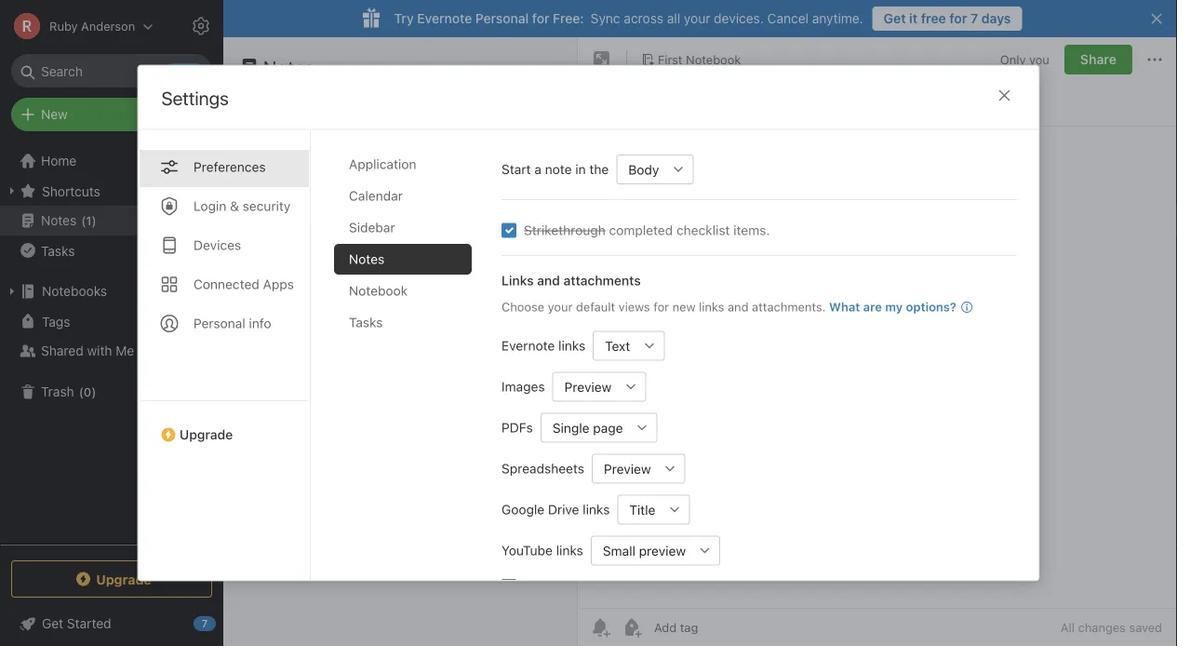 Task type: vqa. For each thing, say whether or not it's contained in the screenshot.


Task type: locate. For each thing, give the bounding box(es) containing it.
home
[[41, 153, 77, 169]]

1 ) from the top
[[92, 213, 96, 227]]

1 vertical spatial upgrade
[[96, 571, 151, 587]]

1 vertical spatial preview button
[[592, 453, 656, 483]]

and right links
[[537, 272, 560, 288]]

your down links and attachments
[[548, 299, 572, 313]]

evernote right the try
[[417, 11, 472, 26]]

your
[[684, 11, 711, 26], [548, 299, 572, 313]]

( down 'shortcuts'
[[81, 213, 86, 227]]

preview for images
[[564, 379, 611, 394]]

and left attachments.
[[728, 299, 749, 313]]

1 vertical spatial notebook
[[349, 282, 407, 298]]

0 horizontal spatial notebook
[[349, 282, 407, 298]]

text button
[[593, 330, 635, 360]]

preview
[[564, 379, 611, 394], [604, 460, 651, 476]]

1 vertical spatial notes
[[41, 213, 77, 228]]

0 vertical spatial a
[[534, 161, 541, 176]]

a left few
[[248, 202, 254, 216]]

get
[[884, 11, 906, 26]]

preview up title button
[[604, 460, 651, 476]]

with
[[87, 343, 112, 358]]

share button
[[1065, 45, 1133, 74]]

add a reminder image
[[589, 616, 612, 639]]

small preview
[[603, 542, 686, 558]]

1 vertical spatial tasks
[[349, 314, 383, 329]]

1 vertical spatial )
[[91, 385, 96, 399]]

minutes
[[279, 202, 321, 216]]

) inside the trash ( 0 )
[[91, 385, 96, 399]]

for inside button
[[950, 11, 968, 26]]

2 horizontal spatial notes
[[349, 251, 384, 266]]

a inside the "note list" element
[[248, 202, 254, 216]]

completed
[[609, 222, 673, 237]]

0 horizontal spatial evernote
[[417, 11, 472, 26]]

new button
[[11, 98, 212, 131]]

upgrade button
[[138, 400, 310, 449], [11, 560, 212, 598]]

1 vertical spatial and
[[728, 299, 749, 313]]

preview inside choose default view option for spreadsheets field
[[604, 460, 651, 476]]

Choose default view option for Spreadsheets field
[[592, 453, 685, 483]]

1 horizontal spatial notebook
[[686, 52, 741, 66]]

1 horizontal spatial tab list
[[334, 148, 486, 581]]

None search field
[[24, 54, 199, 88]]

0 horizontal spatial personal
[[193, 315, 245, 330]]

0 horizontal spatial tab list
[[138, 130, 310, 581]]

1 vertical spatial preview
[[604, 460, 651, 476]]

note
[[545, 161, 572, 176]]

0 horizontal spatial a
[[248, 202, 254, 216]]

application tab
[[334, 148, 472, 179]]

0 vertical spatial tasks
[[41, 243, 75, 258]]

shortcuts
[[42, 183, 100, 199]]

0 vertical spatial upgrade button
[[138, 400, 310, 449]]

0 vertical spatial preview button
[[552, 371, 616, 401]]

0 vertical spatial personal
[[476, 11, 529, 26]]

0 vertical spatial notes
[[263, 56, 315, 78]]

start a note in the
[[501, 161, 609, 176]]

only you
[[1001, 52, 1050, 66]]

choose
[[501, 299, 544, 313]]

1 vertical spatial evernote
[[501, 337, 555, 353]]

0 horizontal spatial upgrade
[[96, 571, 151, 587]]

open
[[569, 578, 599, 593]]

tab list containing preferences
[[138, 130, 310, 581]]

text
[[605, 338, 630, 353]]

a
[[534, 161, 541, 176], [248, 202, 254, 216]]

notes
[[263, 56, 315, 78], [41, 213, 77, 228], [349, 251, 384, 266]]

evernote down choose at top left
[[501, 337, 555, 353]]

tab list containing application
[[334, 148, 486, 581]]

0 vertical spatial )
[[92, 213, 96, 227]]

checklist
[[676, 222, 730, 237]]

for for 7
[[950, 11, 968, 26]]

Choose default view option for YouTube links field
[[590, 535, 720, 565]]

Choose default view option for PDFs field
[[540, 412, 657, 442]]

0 vertical spatial preview
[[564, 379, 611, 394]]

0 horizontal spatial for
[[532, 11, 550, 26]]

title
[[629, 501, 655, 517]]

Choose default view option for Google Drive links field
[[617, 494, 690, 524]]

tasks down the notebook tab at left
[[349, 314, 383, 329]]

drive
[[548, 501, 579, 517]]

1 horizontal spatial for
[[653, 299, 669, 313]]

shared with me
[[41, 343, 134, 358]]

( right trash on the left
[[79, 385, 84, 399]]

all
[[1061, 620, 1075, 634]]

spreadsheets
[[501, 460, 584, 476]]

security
[[242, 198, 290, 213]]

shortcuts button
[[0, 176, 222, 206]]

1 horizontal spatial tasks
[[349, 314, 383, 329]]

me
[[116, 343, 134, 358]]

links up open
[[556, 542, 583, 558]]

1 vertical spatial (
[[79, 385, 84, 399]]

tags
[[42, 313, 70, 329]]

1 horizontal spatial a
[[534, 161, 541, 176]]

list
[[300, 144, 323, 159]]

calendar tab
[[334, 180, 472, 211]]

all changes saved
[[1061, 620, 1163, 634]]

( inside the trash ( 0 )
[[79, 385, 84, 399]]

ago
[[324, 202, 343, 216]]

settings image
[[190, 15, 212, 37]]

youtube
[[501, 542, 552, 558]]

preview button up title button
[[592, 453, 656, 483]]

&
[[230, 198, 239, 213]]

) inside notes ( 1 )
[[92, 213, 96, 227]]

personal info
[[193, 315, 271, 330]]

login & security
[[193, 198, 290, 213]]

calendar
[[349, 187, 403, 203]]

connected apps
[[193, 276, 294, 291]]

what
[[829, 299, 860, 313]]

preview button up single page button
[[552, 371, 616, 401]]

days
[[982, 11, 1011, 26]]

0 horizontal spatial tasks
[[41, 243, 75, 258]]

try evernote personal for free: sync across all your devices. cancel anytime.
[[394, 11, 864, 26]]

0 vertical spatial (
[[81, 213, 86, 227]]

0 vertical spatial upgrade
[[179, 426, 233, 442]]

) right trash on the left
[[91, 385, 96, 399]]

youtube links
[[501, 542, 583, 558]]

small preview button
[[590, 535, 690, 565]]

( inside notes ( 1 )
[[81, 213, 86, 227]]

info
[[249, 315, 271, 330]]

2 horizontal spatial for
[[950, 11, 968, 26]]

1 horizontal spatial your
[[684, 11, 711, 26]]

notebook down notes tab
[[349, 282, 407, 298]]

your right all
[[684, 11, 711, 26]]

tasks tab
[[334, 307, 472, 337]]

what are my options?
[[829, 299, 956, 313]]

small
[[603, 542, 635, 558]]

notebook right first
[[686, 52, 741, 66]]

( for trash
[[79, 385, 84, 399]]

sugar
[[309, 163, 344, 179]]

2 vertical spatial notes
[[349, 251, 384, 266]]

personal left free:
[[476, 11, 529, 26]]

files
[[654, 578, 679, 593]]

0 horizontal spatial your
[[548, 299, 572, 313]]

free
[[921, 11, 947, 26]]

(
[[81, 213, 86, 227], [79, 385, 84, 399]]

links
[[699, 299, 724, 313], [558, 337, 585, 353], [583, 501, 610, 517], [556, 542, 583, 558]]

pdfs
[[501, 419, 533, 435]]

preview up single page
[[564, 379, 611, 394]]

anytime.
[[813, 11, 864, 26]]

preview
[[639, 542, 686, 558]]

tab list
[[138, 130, 310, 581], [334, 148, 486, 581]]

1 vertical spatial a
[[248, 202, 254, 216]]

close image
[[994, 84, 1016, 106]]

it
[[910, 11, 918, 26]]

tasks inside tab
[[349, 314, 383, 329]]

notes left "1"
[[41, 213, 77, 228]]

1 horizontal spatial upgrade
[[179, 426, 233, 442]]

personal down connected at the top left of page
[[193, 315, 245, 330]]

for left free:
[[532, 11, 550, 26]]

0 horizontal spatial and
[[537, 272, 560, 288]]

cheese
[[348, 163, 393, 179]]

links right drive
[[583, 501, 610, 517]]

Select422 checkbox
[[501, 222, 516, 237]]

for left "new"
[[653, 299, 669, 313]]

Start a new note in the body or title. field
[[616, 154, 693, 184]]

preview button
[[552, 371, 616, 401], [592, 453, 656, 483]]

1 horizontal spatial notes
[[263, 56, 315, 78]]

strikethrough
[[524, 222, 605, 237]]

tasks down notes ( 1 ) at the left top of the page
[[41, 243, 75, 258]]

1 vertical spatial personal
[[193, 315, 245, 330]]

1 vertical spatial your
[[548, 299, 572, 313]]

a left note on the left
[[534, 161, 541, 176]]

preview inside choose default view option for images field
[[564, 379, 611, 394]]

notes inside the "note list" element
[[263, 56, 315, 78]]

for left 7
[[950, 11, 968, 26]]

links and attachments
[[501, 272, 641, 288]]

2 ) from the top
[[91, 385, 96, 399]]

0 vertical spatial notebook
[[686, 52, 741, 66]]

free:
[[553, 11, 584, 26]]

notes up grocery at left top
[[263, 56, 315, 78]]

notes tab
[[334, 243, 472, 274]]

notes down sidebar
[[349, 251, 384, 266]]

tree
[[0, 146, 223, 544]]

) down shortcuts button
[[92, 213, 96, 227]]

shared
[[41, 343, 84, 358]]

default
[[576, 299, 615, 313]]

sidebar
[[349, 219, 395, 235]]



Task type: describe. For each thing, give the bounding box(es) containing it.
0
[[84, 385, 91, 399]]

attachments.
[[752, 299, 826, 313]]

0 horizontal spatial notes
[[41, 213, 77, 228]]

1 vertical spatial upgrade button
[[11, 560, 212, 598]]

1 horizontal spatial and
[[728, 299, 749, 313]]

milk
[[248, 163, 272, 179]]

home link
[[0, 146, 223, 176]]

single page button
[[540, 412, 627, 442]]

only
[[1001, 52, 1026, 66]]

grocery
[[248, 144, 297, 159]]

google drive links
[[501, 501, 610, 517]]

Choose default view option for Evernote links field
[[593, 330, 664, 360]]

saved
[[1130, 620, 1163, 634]]

first notebook
[[658, 52, 741, 66]]

evernote links
[[501, 337, 585, 353]]

tasks button
[[0, 236, 222, 265]]

expand notebooks image
[[5, 284, 20, 299]]

tab list for start a note in the
[[334, 148, 486, 581]]

devices
[[193, 237, 241, 252]]

views
[[618, 299, 650, 313]]

images
[[501, 378, 545, 394]]

Search text field
[[24, 54, 199, 88]]

across
[[624, 11, 664, 26]]

shared with me link
[[0, 336, 222, 366]]

personal inside tab list
[[193, 315, 245, 330]]

1 horizontal spatial evernote
[[501, 337, 555, 353]]

trash ( 0 )
[[41, 384, 96, 399]]

tasks inside button
[[41, 243, 75, 258]]

add tag image
[[621, 616, 643, 639]]

sync
[[591, 11, 621, 26]]

strikethrough completed checklist items.
[[524, 222, 770, 237]]

title button
[[617, 494, 660, 524]]

links left the "text" button
[[558, 337, 585, 353]]

note window element
[[578, 37, 1178, 646]]

login
[[193, 198, 226, 213]]

cancel
[[768, 11, 809, 26]]

body button
[[616, 154, 664, 184]]

) for notes
[[92, 213, 96, 227]]

external
[[603, 578, 651, 593]]

tab list for application
[[138, 130, 310, 581]]

0 vertical spatial and
[[537, 272, 560, 288]]

notebook inside button
[[686, 52, 741, 66]]

preview button for spreadsheets
[[592, 453, 656, 483]]

7
[[971, 11, 979, 26]]

choose your default views for new links and attachments.
[[501, 299, 826, 313]]

notebook tab
[[334, 275, 472, 306]]

expand note image
[[591, 48, 613, 71]]

always
[[524, 578, 565, 593]]

grocery list milk eggs sugar cheese
[[248, 144, 393, 179]]

items.
[[733, 222, 770, 237]]

share
[[1081, 52, 1117, 67]]

try
[[394, 11, 414, 26]]

links
[[501, 272, 533, 288]]

for for free:
[[532, 11, 550, 26]]

in
[[575, 161, 586, 176]]

get it free for 7 days
[[884, 11, 1011, 26]]

page
[[593, 420, 623, 435]]

options?
[[906, 299, 956, 313]]

tags button
[[0, 306, 222, 336]]

get it free for 7 days button
[[873, 7, 1023, 31]]

first
[[658, 52, 683, 66]]

preview button for images
[[552, 371, 616, 401]]

attachments
[[563, 272, 641, 288]]

preview for spreadsheets
[[604, 460, 651, 476]]

apps
[[263, 276, 294, 291]]

devices.
[[714, 11, 764, 26]]

my
[[885, 299, 903, 313]]

Note Editor text field
[[578, 127, 1178, 608]]

( for notes
[[81, 213, 86, 227]]

new
[[41, 107, 68, 122]]

the
[[589, 161, 609, 176]]

eggs
[[276, 163, 305, 179]]

links right "new"
[[699, 299, 724, 313]]

sidebar tab
[[334, 212, 472, 242]]

note list element
[[223, 37, 578, 646]]

single page
[[552, 420, 623, 435]]

upgrade for the top upgrade popup button
[[179, 426, 233, 442]]

new
[[672, 299, 695, 313]]

start
[[501, 161, 531, 176]]

notebooks link
[[0, 276, 222, 306]]

trash
[[41, 384, 74, 399]]

all
[[667, 11, 681, 26]]

Choose default view option for Images field
[[552, 371, 646, 401]]

tree containing home
[[0, 146, 223, 544]]

google
[[501, 501, 544, 517]]

application
[[349, 156, 416, 171]]

0 vertical spatial your
[[684, 11, 711, 26]]

single
[[552, 420, 589, 435]]

0 vertical spatial evernote
[[417, 11, 472, 26]]

preferences
[[193, 159, 265, 174]]

upgrade for upgrade popup button to the bottom
[[96, 571, 151, 587]]

1 horizontal spatial personal
[[476, 11, 529, 26]]

) for trash
[[91, 385, 96, 399]]

first notebook button
[[635, 47, 748, 73]]

Always open external files checkbox
[[501, 578, 516, 593]]

you
[[1030, 52, 1050, 66]]

notes inside tab
[[349, 251, 384, 266]]

are
[[863, 299, 882, 313]]

few
[[257, 202, 276, 216]]

connected
[[193, 276, 259, 291]]

notebook inside tab
[[349, 282, 407, 298]]

always open external files
[[524, 578, 679, 593]]



